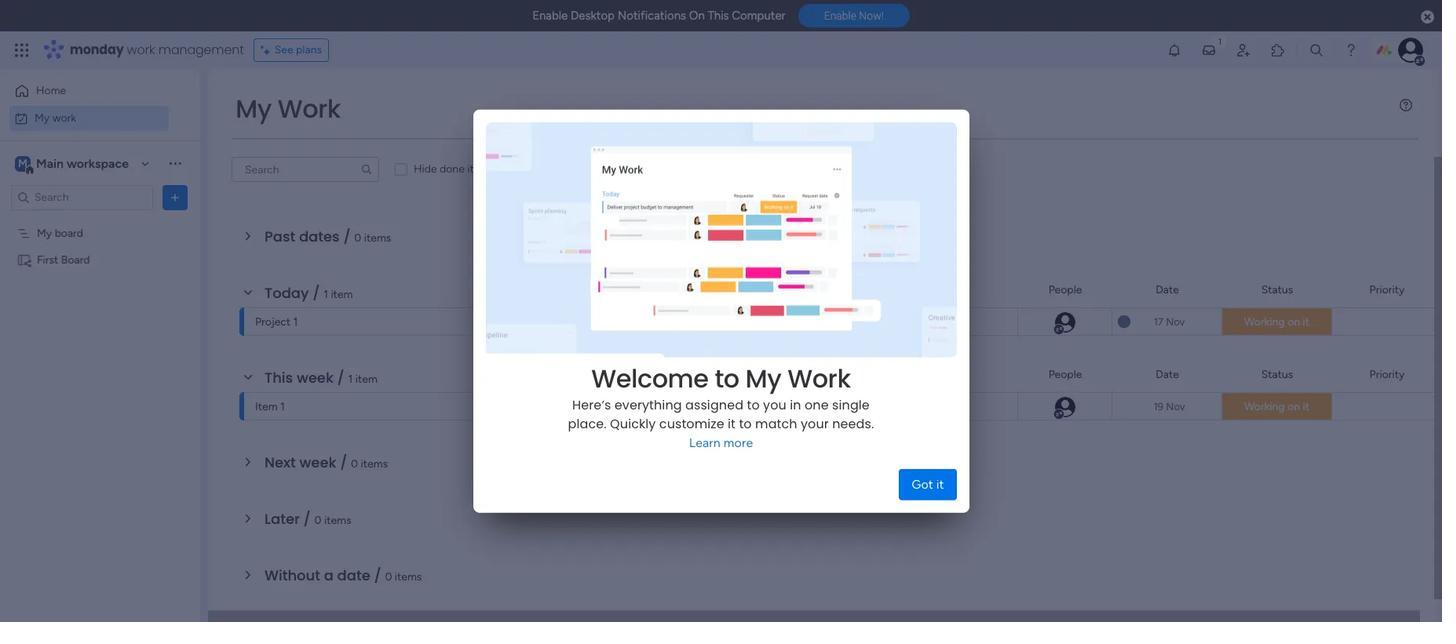 Task type: locate. For each thing, give the bounding box(es) containing it.
1 date from the top
[[1156, 283, 1179, 296]]

2 date from the top
[[1156, 368, 1179, 381]]

board inside first board link
[[748, 401, 777, 415]]

date up 19 nov
[[1156, 368, 1179, 381]]

in
[[790, 396, 801, 414]]

more
[[724, 436, 753, 450]]

here's
[[572, 396, 611, 414]]

welcome to my work here's everything assigned to you in one single place. quickly customize it to match your needs. learn more
[[568, 361, 874, 450]]

invite members image
[[1236, 42, 1251, 58]]

1 vertical spatial people
[[1049, 368, 1082, 381]]

work
[[127, 41, 155, 59], [52, 111, 76, 124]]

this
[[708, 9, 729, 23], [265, 368, 293, 388]]

enable
[[532, 9, 568, 23], [824, 10, 857, 22]]

0 horizontal spatial board
[[55, 226, 83, 240]]

board up match
[[748, 401, 777, 415]]

nov right 17
[[1166, 316, 1185, 328]]

got it button
[[899, 469, 957, 501]]

0 vertical spatial priority
[[1370, 283, 1405, 296]]

0 horizontal spatial enable
[[532, 9, 568, 23]]

week for next
[[299, 453, 336, 473]]

this right the on on the top of the page
[[708, 9, 729, 23]]

shareable board image
[[16, 252, 31, 267]]

2 priority from the top
[[1370, 368, 1405, 381]]

0 horizontal spatial work
[[52, 111, 76, 124]]

2 people from the top
[[1049, 368, 1082, 381]]

1 vertical spatial priority
[[1370, 368, 1405, 381]]

0 vertical spatial first board
[[37, 253, 90, 267]]

learn
[[689, 436, 721, 450]]

work up the your on the bottom right
[[788, 361, 851, 396]]

workspace image
[[15, 155, 31, 172]]

my work button
[[9, 106, 169, 131]]

board
[[55, 226, 83, 240], [742, 316, 770, 330]]

enable left desktop
[[532, 9, 568, 23]]

1 vertical spatial nov
[[1166, 401, 1185, 413]]

work right monday
[[127, 41, 155, 59]]

date for /
[[1156, 368, 1179, 381]]

enable for enable desktop notifications on this computer
[[532, 9, 568, 23]]

past dates / 0 items
[[265, 227, 391, 247]]

list box containing my board
[[0, 217, 200, 485]]

1 horizontal spatial work
[[788, 361, 851, 396]]

my work
[[236, 91, 341, 126]]

1 people from the top
[[1049, 283, 1082, 296]]

my work
[[35, 111, 76, 124]]

1 horizontal spatial my board
[[724, 316, 770, 330]]

status
[[1261, 283, 1293, 296], [1261, 368, 1293, 381]]

first board
[[37, 253, 90, 267], [724, 401, 777, 415]]

my inside button
[[35, 111, 50, 124]]

first right shareable board 'image'
[[37, 253, 58, 267]]

welcome
[[591, 361, 709, 396]]

item
[[331, 288, 353, 301], [355, 373, 377, 386]]

1 vertical spatial this
[[265, 368, 293, 388]]

0 vertical spatial working on it
[[1244, 316, 1310, 329]]

management
[[158, 41, 244, 59]]

2 status from the top
[[1261, 368, 1293, 381]]

customize
[[526, 163, 579, 176]]

first board link
[[721, 393, 867, 422]]

it inside 'button'
[[936, 477, 944, 492]]

1 vertical spatial week
[[299, 453, 336, 473]]

items
[[467, 163, 495, 176], [364, 232, 391, 245], [361, 458, 388, 471], [324, 514, 351, 528], [395, 571, 422, 584]]

got it
[[912, 477, 944, 492]]

0 horizontal spatial item
[[331, 288, 353, 301]]

one
[[805, 396, 829, 414]]

board up in
[[780, 368, 809, 381]]

0 horizontal spatial first
[[37, 253, 58, 267]]

date
[[1156, 283, 1179, 296], [1156, 368, 1179, 381]]

0 up later / 0 items
[[351, 458, 358, 471]]

0 vertical spatial people
[[1049, 283, 1082, 296]]

1 nov from the top
[[1166, 316, 1185, 328]]

0 horizontal spatial my board
[[37, 226, 83, 240]]

everything
[[615, 396, 682, 414]]

enable left the now!
[[824, 10, 857, 22]]

board up the my board 'link'
[[780, 283, 809, 296]]

customize button
[[501, 157, 585, 182]]

board right shareable board 'image'
[[61, 253, 90, 267]]

0 vertical spatial work
[[127, 41, 155, 59]]

0 vertical spatial this
[[708, 9, 729, 23]]

1 horizontal spatial board
[[742, 316, 770, 330]]

it
[[1303, 316, 1310, 329], [1303, 400, 1310, 414], [728, 415, 736, 433], [936, 477, 944, 492]]

home
[[36, 84, 66, 97]]

work inside button
[[52, 111, 76, 124]]

1 horizontal spatial item
[[355, 373, 377, 386]]

on
[[1288, 316, 1300, 329], [1288, 400, 1300, 414]]

monday work management
[[70, 41, 244, 59]]

1 horizontal spatial enable
[[824, 10, 857, 22]]

None search field
[[232, 157, 379, 182]]

0 vertical spatial working
[[1244, 316, 1285, 329]]

to
[[715, 361, 739, 396], [747, 396, 760, 414], [739, 415, 752, 433]]

1 vertical spatial my board
[[724, 316, 770, 330]]

work
[[278, 91, 341, 126], [788, 361, 851, 396]]

m
[[18, 157, 27, 170]]

apps image
[[1270, 42, 1286, 58]]

0 vertical spatial work
[[278, 91, 341, 126]]

work inside welcome to my work here's everything assigned to you in one single place. quickly customize it to match your needs. learn more
[[788, 361, 851, 396]]

0
[[354, 232, 361, 245], [351, 458, 358, 471], [314, 514, 322, 528], [385, 571, 392, 584]]

enable desktop notifications on this computer
[[532, 9, 786, 23]]

enable for enable now!
[[824, 10, 857, 22]]

do
[[923, 317, 935, 329]]

board
[[61, 253, 90, 267], [780, 283, 809, 296], [780, 368, 809, 381], [748, 401, 777, 415]]

0 vertical spatial on
[[1288, 316, 1300, 329]]

main
[[36, 156, 64, 171]]

0 horizontal spatial this
[[265, 368, 293, 388]]

week
[[297, 368, 334, 388], [299, 453, 336, 473]]

1
[[324, 288, 328, 301], [293, 316, 298, 329], [348, 373, 353, 386], [280, 400, 285, 414]]

select product image
[[14, 42, 30, 58]]

1 vertical spatial on
[[1288, 400, 1300, 414]]

enable now! button
[[798, 4, 910, 28]]

first
[[37, 253, 58, 267], [724, 401, 745, 415]]

1 vertical spatial date
[[1156, 368, 1179, 381]]

1 status from the top
[[1261, 283, 1293, 296]]

0 inside next week / 0 items
[[351, 458, 358, 471]]

0 vertical spatial nov
[[1166, 316, 1185, 328]]

0 vertical spatial my board
[[37, 226, 83, 240]]

date for 1
[[1156, 283, 1179, 296]]

1 vertical spatial work
[[788, 361, 851, 396]]

1 vertical spatial work
[[52, 111, 76, 124]]

1 inside this week / 1 item
[[348, 373, 353, 386]]

working on it
[[1244, 316, 1310, 329], [1244, 400, 1310, 414]]

week right next
[[299, 453, 336, 473]]

later / 0 items
[[265, 510, 351, 529]]

1 working on it from the top
[[1244, 316, 1310, 329]]

0 vertical spatial board
[[55, 226, 83, 240]]

0 horizontal spatial first board
[[37, 253, 90, 267]]

enable now!
[[824, 10, 884, 22]]

enable inside button
[[824, 10, 857, 22]]

main workspace
[[36, 156, 129, 171]]

today / 1 item
[[265, 283, 353, 303]]

search image
[[360, 163, 373, 176]]

0 vertical spatial item
[[331, 288, 353, 301]]

list box
[[0, 217, 200, 485]]

0 vertical spatial status
[[1261, 283, 1293, 296]]

my
[[236, 91, 272, 126], [35, 111, 50, 124], [37, 226, 52, 240], [724, 316, 739, 330], [745, 361, 781, 396]]

priority
[[1370, 283, 1405, 296], [1370, 368, 1405, 381]]

group
[[932, 283, 963, 296]]

first up more
[[724, 401, 745, 415]]

0 vertical spatial first
[[37, 253, 58, 267]]

help image
[[1343, 42, 1359, 58]]

/
[[343, 227, 351, 247], [313, 283, 320, 303], [337, 368, 345, 388], [340, 453, 347, 473], [303, 510, 311, 529], [374, 566, 381, 586]]

1 horizontal spatial first
[[724, 401, 745, 415]]

priority for 1
[[1370, 283, 1405, 296]]

nov for 19 nov
[[1166, 401, 1185, 413]]

first board right shareable board 'image'
[[37, 253, 90, 267]]

2 nov from the top
[[1166, 401, 1185, 413]]

this week / 1 item
[[265, 368, 377, 388]]

0 vertical spatial date
[[1156, 283, 1179, 296]]

my inside welcome to my work here's everything assigned to you in one single place. quickly customize it to match your needs. learn more
[[745, 361, 781, 396]]

past
[[265, 227, 295, 247]]

week down project 1 at the bottom left of the page
[[297, 368, 334, 388]]

board inside list box
[[61, 253, 90, 267]]

0 vertical spatial week
[[297, 368, 334, 388]]

nov
[[1166, 316, 1185, 328], [1166, 401, 1185, 413]]

1 priority from the top
[[1370, 283, 1405, 296]]

dapulse close image
[[1421, 9, 1434, 25]]

date
[[337, 566, 370, 586]]

1 horizontal spatial work
[[127, 41, 155, 59]]

home button
[[9, 79, 169, 104]]

assigned
[[685, 396, 744, 414]]

0 right 'dates'
[[354, 232, 361, 245]]

people
[[1049, 283, 1082, 296], [1049, 368, 1082, 381]]

my board inside 'link'
[[724, 316, 770, 330]]

date up 17 nov
[[1156, 283, 1179, 296]]

1 vertical spatial working on it
[[1244, 400, 1310, 414]]

notifications
[[618, 9, 686, 23]]

work down plans
[[278, 91, 341, 126]]

my board link
[[721, 309, 867, 337]]

work down home
[[52, 111, 76, 124]]

0 right later
[[314, 514, 322, 528]]

1 vertical spatial item
[[355, 373, 377, 386]]

item 1
[[255, 400, 285, 414]]

1 on from the top
[[1288, 316, 1300, 329]]

0 right date
[[385, 571, 392, 584]]

2 on from the top
[[1288, 400, 1300, 414]]

you
[[763, 396, 787, 414]]

1 vertical spatial working
[[1244, 400, 1285, 414]]

work for my
[[52, 111, 76, 124]]

items inside without a date / 0 items
[[395, 571, 422, 584]]

first board up match
[[724, 401, 777, 415]]

items inside later / 0 items
[[324, 514, 351, 528]]

this up item 1
[[265, 368, 293, 388]]

17
[[1154, 316, 1163, 328]]

learn more link
[[689, 436, 753, 450]]

1 vertical spatial status
[[1261, 368, 1293, 381]]

item inside today / 1 item
[[331, 288, 353, 301]]

1 vertical spatial board
[[742, 316, 770, 330]]

nov right 19 on the bottom right of the page
[[1166, 401, 1185, 413]]

1 vertical spatial first board
[[724, 401, 777, 415]]

option
[[0, 219, 200, 222]]

19
[[1154, 401, 1164, 413]]



Task type: vqa. For each thing, say whether or not it's contained in the screenshot.
close recently visited ICON
no



Task type: describe. For each thing, give the bounding box(es) containing it.
17 nov
[[1154, 316, 1185, 328]]

Filter dashboard by text search field
[[232, 157, 379, 182]]

0 inside without a date / 0 items
[[385, 571, 392, 584]]

without a date / 0 items
[[265, 566, 422, 586]]

1 horizontal spatial this
[[708, 9, 729, 23]]

1 image
[[1213, 32, 1227, 50]]

week for this
[[297, 368, 334, 388]]

hide done items
[[414, 163, 495, 176]]

board inside 'link'
[[742, 316, 770, 330]]

match
[[755, 415, 797, 433]]

it inside welcome to my work here's everything assigned to you in one single place. quickly customize it to match your needs. learn more
[[728, 415, 736, 433]]

items inside past dates / 0 items
[[364, 232, 391, 245]]

0 inside past dates / 0 items
[[354, 232, 361, 245]]

0 horizontal spatial work
[[278, 91, 341, 126]]

next week / 0 items
[[265, 453, 388, 473]]

later
[[265, 510, 300, 529]]

2 working on it from the top
[[1244, 400, 1310, 414]]

see plans button
[[253, 38, 329, 62]]

project 1
[[255, 316, 298, 329]]

2 working from the top
[[1244, 400, 1285, 414]]

now!
[[859, 10, 884, 22]]

plans
[[296, 43, 322, 57]]

monday
[[70, 41, 124, 59]]

nov for 17 nov
[[1166, 316, 1185, 328]]

1 working from the top
[[1244, 316, 1285, 329]]

on
[[689, 9, 705, 23]]

19 nov
[[1154, 401, 1185, 413]]

place.
[[568, 415, 607, 433]]

inbox image
[[1201, 42, 1217, 58]]

0 inside later / 0 items
[[314, 514, 322, 528]]

to-
[[908, 317, 923, 329]]

single
[[832, 396, 870, 414]]

next
[[265, 453, 296, 473]]

done
[[440, 163, 465, 176]]

people for /
[[1049, 368, 1082, 381]]

status for /
[[1261, 368, 1293, 381]]

quickly
[[610, 415, 656, 433]]

got
[[912, 477, 933, 492]]

my inside 'link'
[[724, 316, 739, 330]]

customize
[[659, 415, 724, 433]]

1 inside today / 1 item
[[324, 288, 328, 301]]

search everything image
[[1309, 42, 1324, 58]]

a
[[324, 566, 334, 586]]

your
[[801, 415, 829, 433]]

item inside this week / 1 item
[[355, 373, 377, 386]]

without
[[265, 566, 320, 586]]

hide
[[414, 163, 437, 176]]

workspace selection element
[[15, 154, 131, 175]]

jacob simon image
[[1398, 38, 1423, 63]]

notifications image
[[1167, 42, 1182, 58]]

item
[[255, 400, 278, 414]]

desktop
[[571, 9, 615, 23]]

first board inside list box
[[37, 253, 90, 267]]

project
[[255, 316, 291, 329]]

see plans
[[275, 43, 322, 57]]

priority for /
[[1370, 368, 1405, 381]]

today
[[265, 283, 309, 303]]

needs.
[[832, 415, 874, 433]]

computer
[[732, 9, 786, 23]]

to-do
[[908, 317, 935, 329]]

work for monday
[[127, 41, 155, 59]]

people for 1
[[1049, 283, 1082, 296]]

Search in workspace field
[[33, 188, 131, 206]]

dates
[[299, 227, 340, 247]]

items inside next week / 0 items
[[361, 458, 388, 471]]

see
[[275, 43, 293, 57]]

status for 1
[[1261, 283, 1293, 296]]

1 vertical spatial first
[[724, 401, 745, 415]]

1 horizontal spatial first board
[[724, 401, 777, 415]]

workspace
[[67, 156, 129, 171]]



